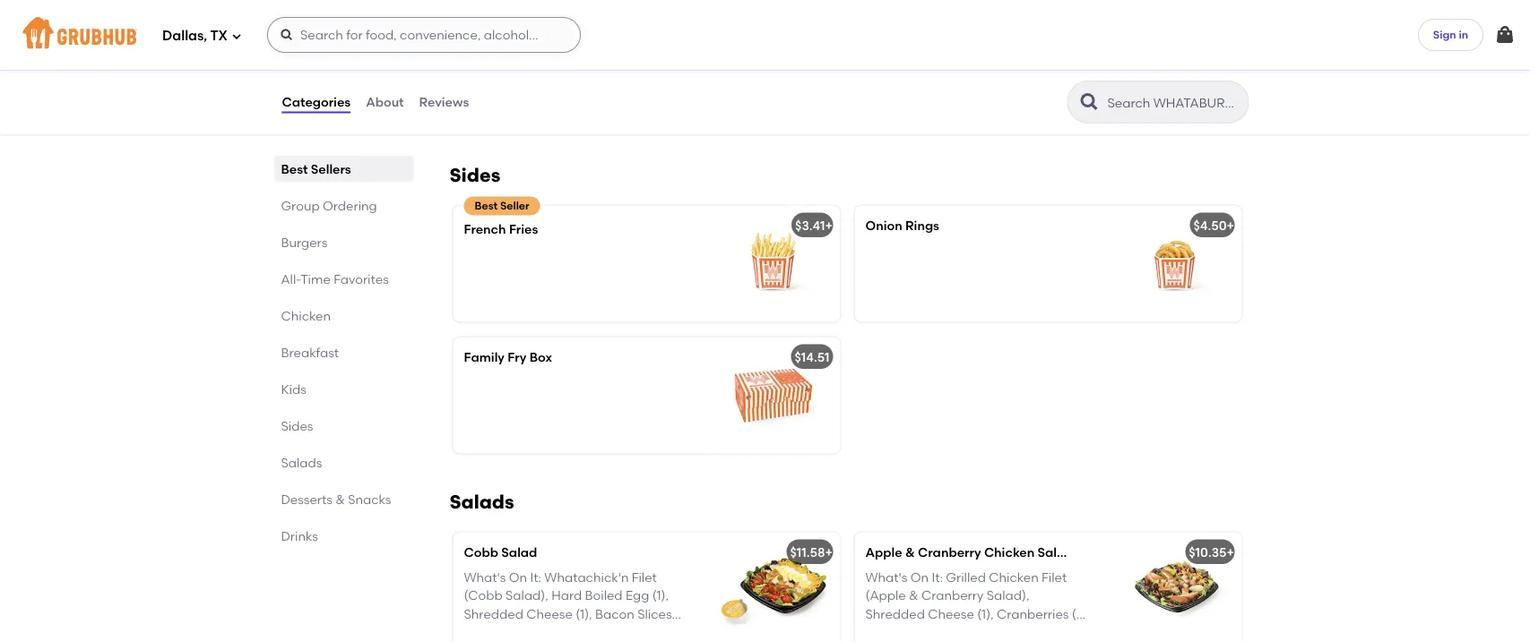 Task type: vqa. For each thing, say whether or not it's contained in the screenshot.
'Healthy' at the top of the page
no



Task type: locate. For each thing, give the bounding box(es) containing it.
box
[[529, 350, 552, 365]]

sellers
[[311, 161, 351, 177]]

chicken tab
[[281, 307, 407, 325]]

what's for what's on it: grilled chicken filet (apple & cranberry salad), shredded cheese (1), cranberries (1), apple slices, matchstick carrots (1)
[[866, 571, 908, 586]]

salads up desserts
[[281, 455, 322, 471]]

+ for $4.50 +
[[1227, 218, 1234, 234]]

best inside best seller french fries
[[475, 200, 498, 213]]

sign
[[1433, 28, 1456, 41]]

& left snacks
[[336, 492, 345, 507]]

salads
[[281, 455, 322, 471], [450, 491, 514, 514]]

1 horizontal spatial salads
[[450, 491, 514, 514]]

0 horizontal spatial it:
[[530, 571, 541, 586]]

1 apple from the top
[[866, 545, 902, 561]]

group ordering
[[281, 198, 377, 213]]

filet up the cranberries
[[1042, 571, 1067, 586]]

chicken
[[281, 308, 331, 324], [984, 545, 1035, 561], [989, 571, 1039, 586]]

sides
[[450, 164, 500, 187], [281, 419, 313, 434]]

1 horizontal spatial what's
[[866, 571, 908, 586]]

0 vertical spatial sides
[[450, 164, 500, 187]]

+
[[825, 218, 833, 234], [1227, 218, 1234, 234], [825, 545, 833, 561], [1227, 545, 1234, 561]]

2 on from the left
[[911, 571, 929, 586]]

on
[[509, 571, 527, 586], [911, 571, 929, 586]]

2 apple from the top
[[866, 625, 902, 641]]

svg image
[[1494, 24, 1516, 46], [280, 28, 294, 42], [231, 31, 242, 42]]

it: left "grilled"
[[932, 571, 943, 586]]

1 horizontal spatial on
[[911, 571, 929, 586]]

cheese
[[526, 607, 573, 622], [928, 607, 974, 622]]

best
[[281, 161, 308, 177], [475, 200, 498, 213]]

(cobb
[[464, 589, 503, 604]]

kids tab
[[281, 380, 407, 399]]

& inside tab
[[336, 492, 345, 507]]

2 what's from the left
[[866, 571, 908, 586]]

&
[[336, 492, 345, 507], [905, 545, 915, 561], [909, 589, 918, 604]]

& for snacks
[[336, 492, 345, 507]]

0 horizontal spatial what's
[[464, 571, 506, 586]]

best sellers tab
[[281, 160, 407, 178]]

on down the cobb salad
[[509, 571, 527, 586]]

best up the "french"
[[475, 200, 498, 213]]

it: inside what's on it: grilled chicken filet (apple & cranberry salad), shredded cheese (1), cranberries (1), apple slices, matchstick carrots (1)
[[932, 571, 943, 586]]

cranberry down "grilled"
[[921, 589, 984, 604]]

what's up "(cobb"
[[464, 571, 506, 586]]

1 vertical spatial sides
[[281, 419, 313, 434]]

onion rings image
[[1108, 206, 1242, 323]]

best inside tab
[[281, 161, 308, 177]]

0 vertical spatial apple
[[866, 545, 902, 561]]

1 horizontal spatial filet
[[1042, 571, 1067, 586]]

it: inside what's on it: whatachick'n filet (cobb salad), hard boiled egg (1), shredded cheese (1), bacon slices (3), grape tomatoes (6), gra
[[530, 571, 541, 586]]

sides down the kids on the bottom left of the page
[[281, 419, 313, 434]]

family
[[464, 350, 505, 365]]

1 filet from the left
[[632, 571, 657, 586]]

salad),
[[506, 589, 548, 604], [987, 589, 1030, 604]]

what's inside what's on it: grilled chicken filet (apple & cranberry salad), shredded cheese (1), cranberries (1), apple slices, matchstick carrots (1)
[[866, 571, 908, 586]]

whatachick'n® strips 2 piece kid's meal image
[[1108, 10, 1242, 126]]

0 horizontal spatial filet
[[632, 571, 657, 586]]

best left sellers
[[281, 161, 308, 177]]

cheese up matchstick
[[928, 607, 974, 622]]

justaburger® kid's meal button
[[453, 10, 840, 126]]

family fry box
[[464, 350, 552, 365]]

on inside what's on it: grilled chicken filet (apple & cranberry salad), shredded cheese (1), cranberries (1), apple slices, matchstick carrots (1)
[[911, 571, 929, 586]]

1 horizontal spatial cheese
[[928, 607, 974, 622]]

filet inside what's on it: whatachick'n filet (cobb salad), hard boiled egg (1), shredded cheese (1), bacon slices (3), grape tomatoes (6), gra
[[632, 571, 657, 586]]

0 horizontal spatial best
[[281, 161, 308, 177]]

2 shredded from the left
[[866, 607, 925, 622]]

sides inside sides tab
[[281, 419, 313, 434]]

2 salad), from the left
[[987, 589, 1030, 604]]

egg
[[626, 589, 649, 604]]

tx
[[210, 28, 228, 44]]

cranberry up "grilled"
[[918, 545, 981, 561]]

+ for $3.41 +
[[825, 218, 833, 234]]

salad), inside what's on it: grilled chicken filet (apple & cranberry salad), shredded cheese (1), cranberries (1), apple slices, matchstick carrots (1)
[[987, 589, 1030, 604]]

1 what's from the left
[[464, 571, 506, 586]]

cranberry inside what's on it: grilled chicken filet (apple & cranberry salad), shredded cheese (1), cranberries (1), apple slices, matchstick carrots (1)
[[921, 589, 984, 604]]

salad), left 'hard' in the left of the page
[[506, 589, 548, 604]]

justaburger® kid's meal
[[464, 22, 613, 37]]

1 horizontal spatial sides
[[450, 164, 500, 187]]

salad), up the cranberries
[[987, 589, 1030, 604]]

hard
[[551, 589, 582, 604]]

favorites
[[334, 272, 389, 287]]

shredded down "(cobb"
[[464, 607, 523, 622]]

0 horizontal spatial on
[[509, 571, 527, 586]]

1 on from the left
[[509, 571, 527, 586]]

snacks
[[348, 492, 391, 507]]

1 shredded from the left
[[464, 607, 523, 622]]

$11.58 +
[[790, 545, 833, 561]]

matchstick
[[945, 625, 1012, 641]]

1 vertical spatial cranberry
[[921, 589, 984, 604]]

2 it: from the left
[[932, 571, 943, 586]]

1 it: from the left
[[530, 571, 541, 586]]

0 horizontal spatial shredded
[[464, 607, 523, 622]]

onion
[[866, 218, 902, 234]]

it:
[[530, 571, 541, 586], [932, 571, 943, 586]]

0 horizontal spatial cheese
[[526, 607, 573, 622]]

what's inside what's on it: whatachick'n filet (cobb salad), hard boiled egg (1), shredded cheese (1), bacon slices (3), grape tomatoes (6), gra
[[464, 571, 506, 586]]

chicken inside what's on it: grilled chicken filet (apple & cranberry salad), shredded cheese (1), cranberries (1), apple slices, matchstick carrots (1)
[[989, 571, 1039, 586]]

1 vertical spatial salads
[[450, 491, 514, 514]]

best seller french fries
[[464, 200, 538, 237]]

filet inside what's on it: grilled chicken filet (apple & cranberry salad), shredded cheese (1), cranberries (1), apple slices, matchstick carrots (1)
[[1042, 571, 1067, 586]]

on inside what's on it: whatachick'n filet (cobb salad), hard boiled egg (1), shredded cheese (1), bacon slices (3), grape tomatoes (6), gra
[[509, 571, 527, 586]]

(1), up (6),
[[576, 607, 592, 622]]

& inside what's on it: grilled chicken filet (apple & cranberry salad), shredded cheese (1), cranberries (1), apple slices, matchstick carrots (1)
[[909, 589, 918, 604]]

justaburger®
[[464, 22, 547, 37]]

1 cheese from the left
[[526, 607, 573, 622]]

cobb
[[464, 545, 498, 561]]

1 vertical spatial &
[[905, 545, 915, 561]]

2 vertical spatial chicken
[[989, 571, 1039, 586]]

salads up cobb
[[450, 491, 514, 514]]

2 vertical spatial &
[[909, 589, 918, 604]]

shredded down "(apple"
[[866, 607, 925, 622]]

0 vertical spatial &
[[336, 492, 345, 507]]

0 vertical spatial salads
[[281, 455, 322, 471]]

0 horizontal spatial salads
[[281, 455, 322, 471]]

0 vertical spatial best
[[281, 161, 308, 177]]

cheese inside what's on it: grilled chicken filet (apple & cranberry salad), shredded cheese (1), cranberries (1), apple slices, matchstick carrots (1)
[[928, 607, 974, 622]]

seller
[[500, 200, 530, 213]]

1 horizontal spatial best
[[475, 200, 498, 213]]

(1),
[[652, 589, 669, 604], [576, 607, 592, 622], [977, 607, 994, 622], [1072, 607, 1088, 622]]

it: down the cobb salad
[[530, 571, 541, 586]]

1 horizontal spatial shredded
[[866, 607, 925, 622]]

& right "(apple"
[[909, 589, 918, 604]]

sides up best seller french fries
[[450, 164, 500, 187]]

slices,
[[905, 625, 942, 641]]

dallas,
[[162, 28, 207, 44]]

0 horizontal spatial salad
[[501, 545, 537, 561]]

shredded inside what's on it: grilled chicken filet (apple & cranberry salad), shredded cheese (1), cranberries (1), apple slices, matchstick carrots (1)
[[866, 607, 925, 622]]

sign in
[[1433, 28, 1468, 41]]

cheese up tomatoes
[[526, 607, 573, 622]]

filet
[[632, 571, 657, 586], [1042, 571, 1067, 586]]

chicken up breakfast
[[281, 308, 331, 324]]

salad up the cranberries
[[1038, 545, 1074, 561]]

2 cheese from the left
[[928, 607, 974, 622]]

2 filet from the left
[[1042, 571, 1067, 586]]

$10.35 +
[[1189, 545, 1234, 561]]

0 vertical spatial chicken
[[281, 308, 331, 324]]

1 horizontal spatial salad
[[1038, 545, 1074, 561]]

apple
[[866, 545, 902, 561], [866, 625, 902, 641]]

breakfast tab
[[281, 343, 407, 362]]

all-time favorites
[[281, 272, 389, 287]]

apple up "(apple"
[[866, 545, 902, 561]]

1 vertical spatial apple
[[866, 625, 902, 641]]

shredded
[[464, 607, 523, 622], [866, 607, 925, 622]]

1 horizontal spatial salad),
[[987, 589, 1030, 604]]

Search WHATABURGER search field
[[1106, 94, 1243, 111]]

& up "(apple"
[[905, 545, 915, 561]]

salad
[[501, 545, 537, 561], [1038, 545, 1074, 561]]

cranberry
[[918, 545, 981, 561], [921, 589, 984, 604]]

sides tab
[[281, 417, 407, 436]]

drinks
[[281, 529, 318, 544]]

chicken up the cranberries
[[989, 571, 1039, 586]]

on left "grilled"
[[911, 571, 929, 586]]

on for (apple
[[911, 571, 929, 586]]

salad right cobb
[[501, 545, 537, 561]]

whatachick'n
[[544, 571, 629, 586]]

categories button
[[281, 70, 352, 134]]

filet up egg
[[632, 571, 657, 586]]

0 horizontal spatial salad),
[[506, 589, 548, 604]]

grape
[[486, 625, 525, 641]]

what's on it: whatachick'n filet (cobb salad), hard boiled egg (1), shredded cheese (1), bacon slices (3), grape tomatoes (6), gra
[[464, 571, 672, 642]]

(1), up (1)
[[1072, 607, 1088, 622]]

what's
[[464, 571, 506, 586], [866, 571, 908, 586]]

it: for grilled
[[932, 571, 943, 586]]

categories
[[282, 94, 351, 110]]

what's up "(apple"
[[866, 571, 908, 586]]

shredded inside what's on it: whatachick'n filet (cobb salad), hard boiled egg (1), shredded cheese (1), bacon slices (3), grape tomatoes (6), gra
[[464, 607, 523, 622]]

1 vertical spatial best
[[475, 200, 498, 213]]

0 horizontal spatial sides
[[281, 419, 313, 434]]

1 horizontal spatial it:
[[932, 571, 943, 586]]

Search for food, convenience, alcohol... search field
[[267, 17, 581, 53]]

tomatoes
[[528, 625, 588, 641]]

what's for what's on it: whatachick'n filet (cobb salad), hard boiled egg (1), shredded cheese (1), bacon slices (3), grape tomatoes (6), gra
[[464, 571, 506, 586]]

chicken up "grilled"
[[984, 545, 1035, 561]]

apple down "(apple"
[[866, 625, 902, 641]]

group
[[281, 198, 320, 213]]

salads inside tab
[[281, 455, 322, 471]]

1 salad), from the left
[[506, 589, 548, 604]]



Task type: describe. For each thing, give the bounding box(es) containing it.
rings
[[905, 218, 939, 234]]

best for seller
[[475, 200, 498, 213]]

kid's
[[550, 22, 579, 37]]

0 vertical spatial cranberry
[[918, 545, 981, 561]]

grilled
[[946, 571, 986, 586]]

onion rings
[[866, 218, 939, 234]]

all-time favorites tab
[[281, 270, 407, 289]]

apple & cranberry chicken salad image
[[1108, 533, 1242, 642]]

kids
[[281, 382, 306, 397]]

(1), up matchstick
[[977, 607, 994, 622]]

0 horizontal spatial svg image
[[231, 31, 242, 42]]

family fry box image
[[706, 338, 840, 455]]

sign in button
[[1418, 19, 1484, 51]]

(apple
[[866, 589, 906, 604]]

dallas, tx
[[162, 28, 228, 44]]

apple inside what's on it: grilled chicken filet (apple & cranberry salad), shredded cheese (1), cranberries (1), apple slices, matchstick carrots (1)
[[866, 625, 902, 641]]

1 vertical spatial chicken
[[984, 545, 1035, 561]]

cheese inside what's on it: whatachick'n filet (cobb salad), hard boiled egg (1), shredded cheese (1), bacon slices (3), grape tomatoes (6), gra
[[526, 607, 573, 622]]

salads tab
[[281, 454, 407, 472]]

+ for $10.35 +
[[1227, 545, 1234, 561]]

desserts & snacks tab
[[281, 490, 407, 509]]

$10.35
[[1189, 545, 1227, 561]]

about button
[[365, 70, 405, 134]]

1 horizontal spatial svg image
[[280, 28, 294, 42]]

2 salad from the left
[[1038, 545, 1074, 561]]

$3.41 +
[[795, 218, 833, 234]]

2 horizontal spatial svg image
[[1494, 24, 1516, 46]]

desserts & snacks
[[281, 492, 391, 507]]

all-
[[281, 272, 300, 287]]

apple & cranberry chicken salad
[[866, 545, 1074, 561]]

boiled
[[585, 589, 623, 604]]

ordering
[[323, 198, 377, 213]]

cobb salad
[[464, 545, 537, 561]]

slices
[[637, 607, 672, 622]]

reviews
[[419, 94, 469, 110]]

cranberries
[[997, 607, 1069, 622]]

search icon image
[[1079, 91, 1100, 113]]

(1), up slices at the left
[[652, 589, 669, 604]]

chicken inside tab
[[281, 308, 331, 324]]

burgers
[[281, 235, 327, 250]]

group ordering tab
[[281, 196, 407, 215]]

about
[[366, 94, 404, 110]]

$14.51
[[795, 350, 830, 365]]

reviews button
[[418, 70, 470, 134]]

+ for $11.58 +
[[825, 545, 833, 561]]

on for salad),
[[509, 571, 527, 586]]

carrots
[[1015, 625, 1061, 641]]

$3.41
[[795, 218, 825, 234]]

in
[[1459, 28, 1468, 41]]

breakfast
[[281, 345, 339, 360]]

drinks tab
[[281, 527, 407, 546]]

main navigation navigation
[[0, 0, 1530, 70]]

fries
[[509, 222, 538, 237]]

salad), inside what's on it: whatachick'n filet (cobb salad), hard boiled egg (1), shredded cheese (1), bacon slices (3), grape tomatoes (6), gra
[[506, 589, 548, 604]]

(3),
[[464, 625, 483, 641]]

what's on it: grilled chicken filet (apple & cranberry salad), shredded cheese (1), cranberries (1), apple slices, matchstick carrots (1)
[[866, 571, 1088, 641]]

(1)
[[1064, 625, 1077, 641]]

1 salad from the left
[[501, 545, 537, 561]]

time
[[300, 272, 331, 287]]

& for cranberry
[[905, 545, 915, 561]]

fry
[[508, 350, 526, 365]]

bacon
[[595, 607, 634, 622]]

french
[[464, 222, 506, 237]]

meal
[[582, 22, 613, 37]]

$4.50
[[1194, 218, 1227, 234]]

french fries image
[[706, 206, 840, 323]]

it: for whatachick'n
[[530, 571, 541, 586]]

desserts
[[281, 492, 333, 507]]

cobb salad image
[[706, 533, 840, 642]]

best sellers
[[281, 161, 351, 177]]

burgers tab
[[281, 233, 407, 252]]

justaburger® kid's meal image
[[706, 10, 840, 126]]

(6),
[[591, 625, 611, 641]]

$4.50 +
[[1194, 218, 1234, 234]]

best for sellers
[[281, 161, 308, 177]]

$11.58
[[790, 545, 825, 561]]



